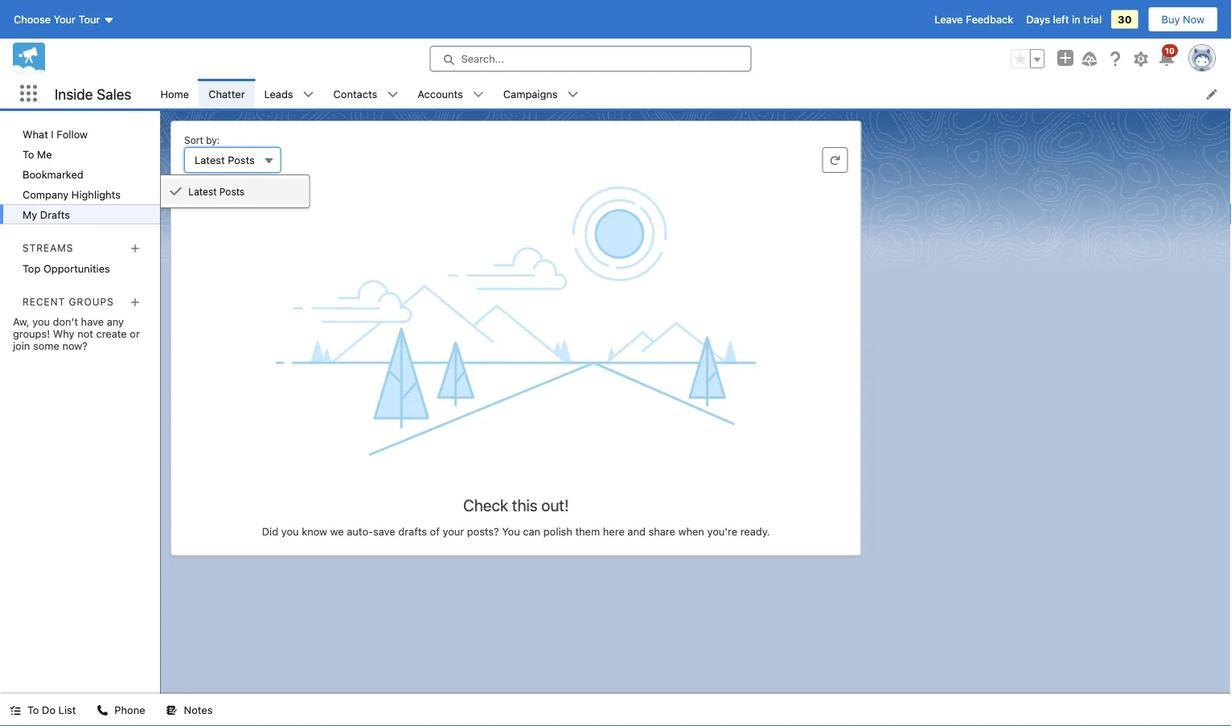 Task type: describe. For each thing, give the bounding box(es) containing it.
bookmarked link
[[0, 164, 160, 184]]

you're
[[707, 526, 738, 538]]

sort by:
[[184, 134, 220, 146]]

top opportunities link
[[0, 258, 160, 278]]

highlights
[[71, 188, 121, 200]]

out!
[[541, 496, 569, 515]]

posts inside latest posts option
[[219, 186, 245, 198]]

what i follow link
[[0, 124, 160, 144]]

or
[[130, 327, 140, 339]]

text default image for campaigns
[[567, 89, 579, 100]]

campaigns
[[503, 88, 558, 100]]

we
[[330, 526, 344, 538]]

your
[[443, 526, 464, 538]]

can
[[523, 526, 541, 538]]

to do list
[[27, 704, 76, 716]]

latest posts inside option
[[188, 186, 245, 198]]

what i follow to me bookmarked company highlights my drafts
[[23, 128, 121, 220]]

buy now button
[[1148, 6, 1218, 32]]

sort
[[184, 134, 203, 146]]

list containing home
[[151, 79, 1231, 109]]

accounts link
[[408, 79, 473, 109]]

search...
[[461, 53, 504, 65]]

days left in trial
[[1026, 13, 1102, 25]]

why not create or join some now?
[[13, 327, 140, 352]]

latest posts list box
[[155, 175, 310, 208]]

phone
[[115, 704, 145, 716]]

accounts
[[418, 88, 463, 100]]

have
[[81, 315, 104, 327]]

chatter
[[208, 88, 245, 100]]

latest posts option
[[156, 179, 309, 204]]

recent
[[23, 296, 65, 307]]

aw, you don't have any groups!
[[13, 315, 124, 339]]

to inside to do list button
[[27, 704, 39, 716]]

follow
[[57, 128, 88, 140]]

choose
[[14, 13, 51, 25]]

notes
[[184, 704, 213, 716]]

and
[[628, 526, 646, 538]]

top opportunities
[[23, 262, 110, 274]]

days
[[1026, 13, 1050, 25]]

text default image for contacts
[[387, 89, 398, 100]]

auto-
[[347, 526, 373, 538]]

share
[[649, 526, 675, 538]]

leads
[[264, 88, 293, 100]]

drafts
[[40, 208, 70, 220]]

streams
[[23, 242, 74, 253]]

posts inside sort by:, latest posts button
[[228, 154, 255, 166]]

save
[[373, 526, 395, 538]]

you for know
[[281, 526, 299, 538]]

in
[[1072, 13, 1081, 25]]

contacts
[[333, 88, 377, 100]]

you
[[502, 526, 520, 538]]

bookmarked
[[23, 168, 83, 180]]

home
[[160, 88, 189, 100]]

text default image for notes
[[166, 705, 177, 716]]

text default image inside accounts list item
[[473, 89, 484, 100]]

your
[[54, 13, 76, 25]]

did you know we auto-save drafts of your posts? you can polish them here and share when you're ready.
[[262, 526, 770, 538]]

what
[[23, 128, 48, 140]]

campaigns list item
[[494, 79, 588, 109]]

of
[[430, 526, 440, 538]]

groups
[[69, 296, 114, 307]]

trial
[[1083, 13, 1102, 25]]

contacts link
[[324, 79, 387, 109]]

create
[[96, 327, 127, 339]]

check this out!
[[463, 496, 569, 515]]

check this out! status
[[178, 457, 854, 538]]

don't
[[53, 315, 78, 327]]

top
[[23, 262, 40, 274]]



Task type: vqa. For each thing, say whether or not it's contained in the screenshot.
Name inside 'button'
no



Task type: locate. For each thing, give the bounding box(es) containing it.
accounts list item
[[408, 79, 494, 109]]

choose your tour
[[14, 13, 100, 25]]

campaigns link
[[494, 79, 567, 109]]

notes button
[[157, 694, 222, 726]]

to
[[23, 148, 34, 160], [27, 704, 39, 716]]

recent groups
[[23, 296, 114, 307]]

my drafts link
[[0, 204, 160, 224]]

0 vertical spatial latest
[[195, 154, 225, 166]]

1 vertical spatial you
[[281, 526, 299, 538]]

some
[[33, 339, 59, 352]]

to left do
[[27, 704, 39, 716]]

2 horizontal spatial text default image
[[567, 89, 579, 100]]

leave feedback link
[[935, 13, 1013, 25]]

1 horizontal spatial you
[[281, 526, 299, 538]]

leads link
[[255, 79, 303, 109]]

30
[[1118, 13, 1132, 25]]

latest posts
[[195, 154, 255, 166], [188, 186, 245, 198]]

sales
[[97, 85, 131, 102]]

me
[[37, 148, 52, 160]]

now?
[[62, 339, 88, 352]]

latest down sort by:, latest posts button
[[188, 186, 217, 198]]

leave
[[935, 13, 963, 25]]

text default image
[[303, 89, 314, 100], [473, 89, 484, 100], [169, 185, 182, 198], [97, 705, 108, 716], [166, 705, 177, 716]]

0 vertical spatial you
[[32, 315, 50, 327]]

when
[[678, 526, 704, 538]]

streams link
[[23, 242, 74, 253]]

latest down by:
[[195, 154, 225, 166]]

list
[[151, 79, 1231, 109]]

text default image for phone
[[97, 705, 108, 716]]

10
[[1165, 46, 1175, 55]]

1 vertical spatial posts
[[219, 186, 245, 198]]

text default image inside phone button
[[97, 705, 108, 716]]

do
[[42, 704, 56, 716]]

text default image
[[387, 89, 398, 100], [567, 89, 579, 100], [10, 705, 21, 716]]

here
[[603, 526, 625, 538]]

1 vertical spatial latest
[[188, 186, 217, 198]]

feedback
[[966, 13, 1013, 25]]

list
[[58, 704, 76, 716]]

ready.
[[740, 526, 770, 538]]

to left me
[[23, 148, 34, 160]]

latest inside button
[[195, 154, 225, 166]]

aw,
[[13, 315, 29, 327]]

inside sales
[[55, 85, 131, 102]]

why
[[53, 327, 74, 339]]

not
[[77, 327, 93, 339]]

posts?
[[467, 526, 499, 538]]

groups!
[[13, 327, 50, 339]]

did
[[262, 526, 278, 538]]

my
[[23, 208, 37, 220]]

text default image inside latest posts option
[[169, 185, 182, 198]]

buy now
[[1162, 13, 1205, 25]]

left
[[1053, 13, 1069, 25]]

phone button
[[87, 694, 155, 726]]

1 vertical spatial latest posts
[[188, 186, 245, 198]]

know
[[302, 526, 327, 538]]

i
[[51, 128, 54, 140]]

Sort by: button
[[184, 147, 281, 173]]

text default image down search... button
[[567, 89, 579, 100]]

drafts
[[398, 526, 427, 538]]

latest inside option
[[188, 186, 217, 198]]

you down recent
[[32, 315, 50, 327]]

home link
[[151, 79, 199, 109]]

inside
[[55, 85, 93, 102]]

you right did
[[281, 526, 299, 538]]

latest posts inside button
[[195, 154, 255, 166]]

leads list item
[[255, 79, 324, 109]]

by:
[[206, 134, 220, 146]]

text default image inside to do list button
[[10, 705, 21, 716]]

text default image inside the campaigns list item
[[567, 89, 579, 100]]

posts down sort by:, latest posts button
[[219, 186, 245, 198]]

you inside aw, you don't have any groups!
[[32, 315, 50, 327]]

choose your tour button
[[13, 6, 115, 32]]

group
[[1011, 49, 1045, 68]]

text default image inside contacts list item
[[387, 89, 398, 100]]

them
[[575, 526, 600, 538]]

search... button
[[430, 46, 752, 72]]

leave feedback
[[935, 13, 1013, 25]]

posts up latest posts list box
[[228, 154, 255, 166]]

text default image inside leads list item
[[303, 89, 314, 100]]

opportunities
[[43, 262, 110, 274]]

latest posts down by:
[[195, 154, 255, 166]]

text default image inside notes button
[[166, 705, 177, 716]]

text default image right contacts
[[387, 89, 398, 100]]

to do list button
[[0, 694, 86, 726]]

text default image left do
[[10, 705, 21, 716]]

0 vertical spatial latest posts
[[195, 154, 255, 166]]

text default image for latest posts
[[169, 185, 182, 198]]

chatter link
[[199, 79, 255, 109]]

latest posts down sort by:, latest posts button
[[188, 186, 245, 198]]

0 horizontal spatial text default image
[[10, 705, 21, 716]]

any
[[107, 315, 124, 327]]

you for don't
[[32, 315, 50, 327]]

to me link
[[0, 144, 160, 164]]

0 vertical spatial posts
[[228, 154, 255, 166]]

now
[[1183, 13, 1205, 25]]

recent groups link
[[23, 296, 114, 307]]

join
[[13, 339, 30, 352]]

you inside check this out! status
[[281, 526, 299, 538]]

1 vertical spatial to
[[27, 704, 39, 716]]

0 vertical spatial to
[[23, 148, 34, 160]]

tour
[[78, 13, 100, 25]]

10 button
[[1157, 44, 1178, 68]]

contacts list item
[[324, 79, 408, 109]]

check
[[463, 496, 508, 515]]

company highlights link
[[0, 184, 160, 204]]

1 horizontal spatial text default image
[[387, 89, 398, 100]]

0 horizontal spatial you
[[32, 315, 50, 327]]

buy
[[1162, 13, 1180, 25]]

to inside what i follow to me bookmarked company highlights my drafts
[[23, 148, 34, 160]]

polish
[[543, 526, 572, 538]]

you
[[32, 315, 50, 327], [281, 526, 299, 538]]

company
[[23, 188, 69, 200]]



